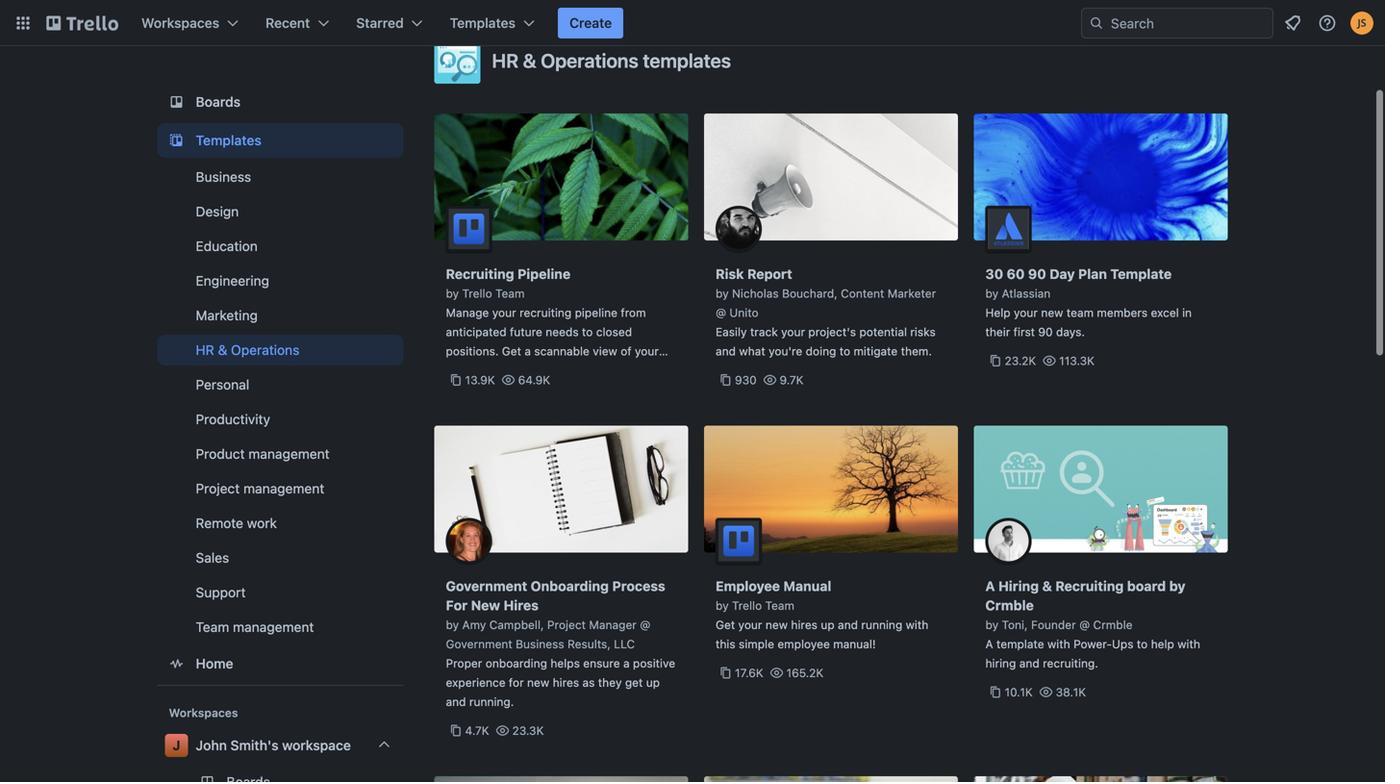 Task type: describe. For each thing, give the bounding box(es) containing it.
engineering
[[196, 273, 269, 289]]

unito
[[730, 306, 759, 319]]

their
[[986, 325, 1010, 339]]

as
[[583, 676, 595, 689]]

for
[[509, 676, 524, 689]]

Search field
[[1104, 9, 1273, 38]]

workspace
[[282, 737, 351, 753]]

employee
[[778, 637, 830, 651]]

templates inside dropdown button
[[450, 15, 516, 31]]

recent button
[[254, 8, 341, 38]]

manager
[[589, 618, 637, 632]]

john smith's workspace
[[196, 737, 351, 753]]

productivity
[[196, 411, 270, 427]]

members
[[1097, 306, 1148, 319]]

template
[[1111, 266, 1172, 282]]

1 vertical spatial workspaces
[[169, 706, 238, 720]]

they
[[598, 676, 622, 689]]

get
[[625, 676, 643, 689]]

atlassian
[[1002, 287, 1051, 300]]

165.2k
[[787, 666, 824, 680]]

help
[[986, 306, 1011, 319]]

30 60 90 day plan template by atlassian help your new team members excel in their first 90 days.
[[986, 266, 1192, 339]]

marketing
[[196, 307, 258, 323]]

930
[[735, 373, 757, 387]]

primary element
[[0, 0, 1385, 46]]

new inside employee manual by trello team get your new hires up and running with this simple employee manual!
[[766, 618, 788, 632]]

operations for hr & operations templates
[[541, 49, 639, 72]]

project management link
[[157, 473, 404, 504]]

smith's
[[231, 737, 279, 753]]

trello team image for employee manual
[[716, 518, 762, 564]]

productivity link
[[157, 404, 404, 435]]

design link
[[157, 196, 404, 227]]

risks
[[910, 325, 936, 339]]

by inside 'government onboarding process for new hires by amy campbell, project manager @ government business results, llc proper onboarding helps ensure a positive experience for new hires as they get up and running.'
[[446, 618, 459, 632]]

get
[[716, 618, 735, 632]]

hr & operations
[[196, 342, 300, 358]]

john
[[196, 737, 227, 753]]

founder
[[1031, 618, 1076, 632]]

operations for hr & operations
[[231, 342, 300, 358]]

templates button
[[438, 8, 546, 38]]

education link
[[157, 231, 404, 262]]

project management
[[196, 481, 324, 496]]

2 horizontal spatial with
[[1178, 637, 1201, 651]]

hiring
[[986, 657, 1016, 670]]

engineering link
[[157, 266, 404, 296]]

with inside employee manual by trello team get your new hires up and running with this simple employee manual!
[[906, 618, 929, 632]]

team for employee
[[765, 599, 795, 612]]

remote
[[196, 515, 243, 531]]

templates
[[643, 49, 731, 72]]

running
[[861, 618, 903, 632]]

trello for recruiting pipeline
[[462, 287, 492, 300]]

@ inside 'government onboarding process for new hires by amy campbell, project manager @ government business results, llc proper onboarding helps ensure a positive experience for new hires as they get up and running.'
[[640, 618, 651, 632]]

back to home image
[[46, 8, 118, 38]]

plan
[[1078, 266, 1107, 282]]

to inside a hiring & recruiting board by crmble by toni, founder @ crmble a template with power-ups to help with hiring and recruiting.
[[1137, 637, 1148, 651]]

pipeline
[[518, 266, 571, 282]]

0 horizontal spatial project
[[196, 481, 240, 496]]

product management
[[196, 446, 330, 462]]

easily
[[716, 325, 747, 339]]

create button
[[558, 8, 624, 38]]

personal link
[[157, 369, 404, 400]]

remote work link
[[157, 508, 404, 539]]

onboarding
[[531, 578, 609, 594]]

amy campbell, project manager @ government business results, llc image
[[446, 518, 492, 564]]

power-
[[1074, 637, 1112, 651]]

team
[[1067, 306, 1094, 319]]

hr & operations templates
[[492, 49, 731, 72]]

team management
[[196, 619, 314, 635]]

1 horizontal spatial with
[[1048, 637, 1070, 651]]

new inside 'government onboarding process for new hires by amy campbell, project manager @ government business results, llc proper onboarding helps ensure a positive experience for new hires as they get up and running.'
[[527, 676, 550, 689]]

hr & operations link
[[157, 335, 404, 366]]

starred
[[356, 15, 404, 31]]

search image
[[1089, 15, 1104, 31]]

personal
[[196, 377, 249, 393]]

1 vertical spatial 90
[[1038, 325, 1053, 339]]

your inside risk report by nicholas bouchard, content marketer @ unito easily track your project's potential risks and what you're doing to mitigate them.
[[781, 325, 805, 339]]

up inside 'government onboarding process for new hires by amy campbell, project manager @ government business results, llc proper onboarding helps ensure a positive experience for new hires as they get up and running.'
[[646, 676, 660, 689]]

marketer
[[888, 287, 936, 300]]

you're
[[769, 344, 803, 358]]

a
[[623, 657, 630, 670]]

track
[[750, 325, 778, 339]]

experience
[[446, 676, 506, 689]]

1 horizontal spatial crmble
[[1093, 618, 1133, 632]]

board
[[1127, 578, 1166, 594]]

boards link
[[157, 85, 404, 119]]

23.2k
[[1005, 354, 1036, 368]]

mitigate
[[854, 344, 898, 358]]

management for team management
[[233, 619, 314, 635]]

results,
[[568, 637, 611, 651]]

board image
[[165, 90, 188, 114]]

nicholas bouchard, content marketer @ unito image
[[716, 206, 762, 252]]

ensure
[[583, 657, 620, 670]]

manual
[[784, 578, 832, 594]]

new inside 30 60 90 day plan template by atlassian help your new team members excel in their first 90 days.
[[1041, 306, 1064, 319]]

john smith (johnsmith38824343) image
[[1351, 12, 1374, 35]]

by inside 30 60 90 day plan template by atlassian help your new team members excel in their first 90 days.
[[986, 287, 999, 300]]

your inside 30 60 90 day plan template by atlassian help your new team members excel in their first 90 days.
[[1014, 306, 1038, 319]]

0 horizontal spatial crmble
[[986, 597, 1034, 613]]

starred button
[[345, 8, 435, 38]]

excel
[[1151, 306, 1179, 319]]

hr for hr & operations
[[196, 342, 214, 358]]

23.3k
[[512, 724, 544, 737]]

employee
[[716, 578, 780, 594]]

report
[[747, 266, 792, 282]]

design
[[196, 203, 239, 219]]

up inside employee manual by trello team get your new hires up and running with this simple employee manual!
[[821, 618, 835, 632]]

2 a from the top
[[986, 637, 993, 651]]

& inside a hiring & recruiting board by crmble by toni, founder @ crmble a template with power-ups to help with hiring and recruiting.
[[1042, 578, 1052, 594]]



Task type: vqa. For each thing, say whether or not it's contained in the screenshot.
Report
yes



Task type: locate. For each thing, give the bounding box(es) containing it.
1 government from the top
[[446, 578, 527, 594]]

nicholas
[[732, 287, 779, 300]]

4.7k
[[465, 724, 489, 737]]

1 vertical spatial hr
[[196, 342, 214, 358]]

crmble up toni,
[[986, 597, 1034, 613]]

work
[[247, 515, 277, 531]]

0 horizontal spatial your
[[738, 618, 762, 632]]

by inside employee manual by trello team get your new hires up and running with this simple employee manual!
[[716, 599, 729, 612]]

help
[[1151, 637, 1175, 651]]

1 vertical spatial team
[[765, 599, 795, 612]]

trello team image up the 'recruiting pipeline by trello team'
[[446, 206, 492, 252]]

a hiring & recruiting board by crmble by toni, founder @ crmble a template with power-ups to help with hiring and recruiting.
[[986, 578, 1201, 670]]

trello inside employee manual by trello team get your new hires up and running with this simple employee manual!
[[732, 599, 762, 612]]

1 horizontal spatial &
[[523, 49, 536, 72]]

content
[[841, 287, 884, 300]]

team down support
[[196, 619, 229, 635]]

project inside 'government onboarding process for new hires by amy campbell, project manager @ government business results, llc proper onboarding helps ensure a positive experience for new hires as they get up and running.'
[[547, 618, 586, 632]]

your up you're
[[781, 325, 805, 339]]

1 horizontal spatial trello
[[732, 599, 762, 612]]

30
[[986, 266, 1004, 282]]

0 horizontal spatial templates
[[196, 132, 262, 148]]

1 horizontal spatial hires
[[791, 618, 818, 632]]

positive
[[633, 657, 675, 670]]

2 horizontal spatial your
[[1014, 306, 1038, 319]]

new
[[1041, 306, 1064, 319], [766, 618, 788, 632], [527, 676, 550, 689]]

and inside 'government onboarding process for new hires by amy campbell, project manager @ government business results, llc proper onboarding helps ensure a positive experience for new hires as they get up and running.'
[[446, 695, 466, 709]]

1 vertical spatial operations
[[231, 342, 300, 358]]

to
[[840, 344, 851, 358], [1137, 637, 1148, 651]]

0 horizontal spatial up
[[646, 676, 660, 689]]

hr inside 'link'
[[196, 342, 214, 358]]

trello
[[462, 287, 492, 300], [732, 599, 762, 612]]

crmble up ups
[[1093, 618, 1133, 632]]

1 vertical spatial crmble
[[1093, 618, 1133, 632]]

business inside 'government onboarding process for new hires by amy campbell, project manager @ government business results, llc proper onboarding helps ensure a positive experience for new hires as they get up and running.'
[[516, 637, 564, 651]]

create
[[570, 15, 612, 31]]

recruiting
[[446, 266, 514, 282], [1056, 578, 1124, 594]]

0 vertical spatial new
[[1041, 306, 1064, 319]]

2 horizontal spatial &
[[1042, 578, 1052, 594]]

onboarding
[[486, 657, 547, 670]]

0 horizontal spatial business
[[196, 169, 251, 185]]

for
[[446, 597, 468, 613]]

team down manual
[[765, 599, 795, 612]]

0 notifications image
[[1281, 12, 1305, 35]]

& right hiring on the bottom of the page
[[1042, 578, 1052, 594]]

hires
[[791, 618, 818, 632], [553, 676, 579, 689]]

with down founder
[[1048, 637, 1070, 651]]

1 vertical spatial to
[[1137, 637, 1148, 651]]

crmble
[[986, 597, 1034, 613], [1093, 618, 1133, 632]]

workspaces
[[141, 15, 219, 31], [169, 706, 238, 720]]

business link
[[157, 162, 404, 192]]

0 horizontal spatial team
[[196, 619, 229, 635]]

team management link
[[157, 612, 404, 643]]

hr & operations icon image
[[434, 38, 481, 84]]

trello inside the 'recruiting pipeline by trello team'
[[462, 287, 492, 300]]

hr for hr & operations templates
[[492, 49, 519, 72]]

0 vertical spatial to
[[840, 344, 851, 358]]

business down 'campbell,'
[[516, 637, 564, 651]]

by inside risk report by nicholas bouchard, content marketer @ unito easily track your project's potential risks and what you're doing to mitigate them.
[[716, 287, 729, 300]]

workspaces up board icon
[[141, 15, 219, 31]]

day
[[1050, 266, 1075, 282]]

1 vertical spatial business
[[516, 637, 564, 651]]

1 horizontal spatial trello team image
[[716, 518, 762, 564]]

0 vertical spatial 90
[[1028, 266, 1046, 282]]

hr down 'templates' dropdown button
[[492, 49, 519, 72]]

atlassian image
[[986, 206, 1032, 252]]

0 horizontal spatial with
[[906, 618, 929, 632]]

0 vertical spatial a
[[986, 578, 995, 594]]

sales
[[196, 550, 229, 566]]

recruiting pipeline by trello team
[[446, 266, 571, 300]]

and inside a hiring & recruiting board by crmble by toni, founder @ crmble a template with power-ups to help with hiring and recruiting.
[[1020, 657, 1040, 670]]

up
[[821, 618, 835, 632], [646, 676, 660, 689]]

2 vertical spatial management
[[233, 619, 314, 635]]

2 vertical spatial your
[[738, 618, 762, 632]]

2 vertical spatial new
[[527, 676, 550, 689]]

government down amy
[[446, 637, 513, 651]]

marketing link
[[157, 300, 404, 331]]

government onboarding process for new hires by amy campbell, project manager @ government business results, llc proper onboarding helps ensure a positive experience for new hires as they get up and running.
[[446, 578, 675, 709]]

0 vertical spatial recruiting
[[446, 266, 514, 282]]

2 vertical spatial team
[[196, 619, 229, 635]]

1 horizontal spatial @
[[716, 306, 726, 319]]

recent
[[266, 15, 310, 31]]

a up hiring
[[986, 637, 993, 651]]

hires inside employee manual by trello team get your new hires up and running with this simple employee manual!
[[791, 618, 818, 632]]

up up employee
[[821, 618, 835, 632]]

remote work
[[196, 515, 277, 531]]

them.
[[901, 344, 932, 358]]

running.
[[469, 695, 514, 709]]

0 horizontal spatial &
[[218, 342, 227, 358]]

toni, founder @ crmble image
[[986, 518, 1032, 564]]

hires up employee
[[791, 618, 818, 632]]

doing
[[806, 344, 836, 358]]

113.3k
[[1059, 354, 1095, 368]]

team inside the 'recruiting pipeline by trello team'
[[495, 287, 525, 300]]

and down template
[[1020, 657, 1040, 670]]

0 vertical spatial templates
[[450, 15, 516, 31]]

0 horizontal spatial new
[[527, 676, 550, 689]]

0 vertical spatial up
[[821, 618, 835, 632]]

0 vertical spatial &
[[523, 49, 536, 72]]

to right ups
[[1137, 637, 1148, 651]]

team inside employee manual by trello team get your new hires up and running with this simple employee manual!
[[765, 599, 795, 612]]

0 vertical spatial business
[[196, 169, 251, 185]]

0 horizontal spatial recruiting
[[446, 266, 514, 282]]

trello team image up employee
[[716, 518, 762, 564]]

and down experience
[[446, 695, 466, 709]]

1 vertical spatial new
[[766, 618, 788, 632]]

1 vertical spatial project
[[547, 618, 586, 632]]

operations
[[541, 49, 639, 72], [231, 342, 300, 358]]

64.9k
[[518, 373, 550, 387]]

0 vertical spatial management
[[249, 446, 330, 462]]

& down 'templates' dropdown button
[[523, 49, 536, 72]]

operations inside 'link'
[[231, 342, 300, 358]]

with right help
[[1178, 637, 1201, 651]]

1 horizontal spatial new
[[766, 618, 788, 632]]

1 vertical spatial up
[[646, 676, 660, 689]]

2 horizontal spatial @
[[1080, 618, 1090, 632]]

and down easily
[[716, 344, 736, 358]]

with right "running"
[[906, 618, 929, 632]]

risk
[[716, 266, 744, 282]]

open information menu image
[[1318, 13, 1337, 33]]

employee manual by trello team get your new hires up and running with this simple employee manual!
[[716, 578, 929, 651]]

potential
[[860, 325, 907, 339]]

1 vertical spatial management
[[243, 481, 324, 496]]

campbell,
[[489, 618, 544, 632]]

1 horizontal spatial project
[[547, 618, 586, 632]]

1 horizontal spatial business
[[516, 637, 564, 651]]

recruiting.
[[1043, 657, 1099, 670]]

recruiting inside a hiring & recruiting board by crmble by toni, founder @ crmble a template with power-ups to help with hiring and recruiting.
[[1056, 578, 1124, 594]]

operations down "marketing" "link"
[[231, 342, 300, 358]]

up right get
[[646, 676, 660, 689]]

operations down create button
[[541, 49, 639, 72]]

templates link
[[157, 123, 404, 158]]

90 right 60
[[1028, 266, 1046, 282]]

0 vertical spatial government
[[446, 578, 527, 594]]

0 vertical spatial your
[[1014, 306, 1038, 319]]

0 vertical spatial operations
[[541, 49, 639, 72]]

hiring
[[999, 578, 1039, 594]]

amy
[[462, 618, 486, 632]]

1 vertical spatial recruiting
[[1056, 578, 1124, 594]]

and inside risk report by nicholas bouchard, content marketer @ unito easily track your project's potential risks and what you're doing to mitigate them.
[[716, 344, 736, 358]]

recruiting left pipeline
[[446, 266, 514, 282]]

process
[[612, 578, 665, 594]]

management down support link
[[233, 619, 314, 635]]

& for hr & operations templates
[[523, 49, 536, 72]]

trello up the 13.9k
[[462, 287, 492, 300]]

new up simple
[[766, 618, 788, 632]]

hr
[[492, 49, 519, 72], [196, 342, 214, 358]]

and up manual!
[[838, 618, 858, 632]]

workspaces button
[[130, 8, 250, 38]]

@ right manager at the bottom left of the page
[[640, 618, 651, 632]]

your up simple
[[738, 618, 762, 632]]

risk report by nicholas bouchard, content marketer @ unito easily track your project's potential risks and what you're doing to mitigate them.
[[716, 266, 936, 358]]

0 vertical spatial project
[[196, 481, 240, 496]]

management for project management
[[243, 481, 324, 496]]

&
[[523, 49, 536, 72], [218, 342, 227, 358], [1042, 578, 1052, 594]]

90 right first
[[1038, 325, 1053, 339]]

bouchard,
[[782, 287, 838, 300]]

0 horizontal spatial trello
[[462, 287, 492, 300]]

1 horizontal spatial your
[[781, 325, 805, 339]]

1 horizontal spatial to
[[1137, 637, 1148, 651]]

@ inside risk report by nicholas bouchard, content marketer @ unito easily track your project's potential risks and what you're doing to mitigate them.
[[716, 306, 726, 319]]

0 horizontal spatial operations
[[231, 342, 300, 358]]

@
[[716, 306, 726, 319], [640, 618, 651, 632], [1080, 618, 1090, 632]]

product management link
[[157, 439, 404, 469]]

to inside risk report by nicholas bouchard, content marketer @ unito easily track your project's potential risks and what you're doing to mitigate them.
[[840, 344, 851, 358]]

education
[[196, 238, 258, 254]]

template board image
[[165, 129, 188, 152]]

management down "productivity" link on the bottom left of page
[[249, 446, 330, 462]]

1 vertical spatial trello team image
[[716, 518, 762, 564]]

1 vertical spatial templates
[[196, 132, 262, 148]]

management
[[249, 446, 330, 462], [243, 481, 324, 496], [233, 619, 314, 635]]

13.9k
[[465, 373, 495, 387]]

hires down 'helps'
[[553, 676, 579, 689]]

0 horizontal spatial trello team image
[[446, 206, 492, 252]]

@ inside a hiring & recruiting board by crmble by toni, founder @ crmble a template with power-ups to help with hiring and recruiting.
[[1080, 618, 1090, 632]]

1 horizontal spatial recruiting
[[1056, 578, 1124, 594]]

workspaces up john
[[169, 706, 238, 720]]

1 vertical spatial &
[[218, 342, 227, 358]]

0 vertical spatial workspaces
[[141, 15, 219, 31]]

home image
[[165, 652, 188, 675]]

business up design
[[196, 169, 251, 185]]

38.1k
[[1056, 685, 1086, 699]]

a left hiring on the bottom of the page
[[986, 578, 995, 594]]

0 vertical spatial team
[[495, 287, 525, 300]]

1 vertical spatial a
[[986, 637, 993, 651]]

new right for
[[527, 676, 550, 689]]

in
[[1182, 306, 1192, 319]]

1 vertical spatial trello
[[732, 599, 762, 612]]

2 government from the top
[[446, 637, 513, 651]]

0 vertical spatial crmble
[[986, 597, 1034, 613]]

project up results,
[[547, 618, 586, 632]]

your
[[1014, 306, 1038, 319], [781, 325, 805, 339], [738, 618, 762, 632]]

your inside employee manual by trello team get your new hires up and running with this simple employee manual!
[[738, 618, 762, 632]]

2 horizontal spatial new
[[1041, 306, 1064, 319]]

trello team image
[[446, 206, 492, 252], [716, 518, 762, 564]]

recruiting up founder
[[1056, 578, 1124, 594]]

what
[[739, 344, 766, 358]]

trello team image for recruiting pipeline
[[446, 206, 492, 252]]

0 vertical spatial hires
[[791, 618, 818, 632]]

1 horizontal spatial up
[[821, 618, 835, 632]]

management down product management link
[[243, 481, 324, 496]]

2 horizontal spatial team
[[765, 599, 795, 612]]

& inside 'link'
[[218, 342, 227, 358]]

0 vertical spatial trello
[[462, 287, 492, 300]]

government up new
[[446, 578, 527, 594]]

team
[[495, 287, 525, 300], [765, 599, 795, 612], [196, 619, 229, 635]]

recruiting inside the 'recruiting pipeline by trello team'
[[446, 266, 514, 282]]

toni,
[[1002, 618, 1028, 632]]

1 vertical spatial government
[[446, 637, 513, 651]]

90
[[1028, 266, 1046, 282], [1038, 325, 1053, 339]]

team down pipeline
[[495, 287, 525, 300]]

hires inside 'government onboarding process for new hires by amy campbell, project manager @ government business results, llc proper onboarding helps ensure a positive experience for new hires as they get up and running.'
[[553, 676, 579, 689]]

first
[[1014, 325, 1035, 339]]

hr up personal
[[196, 342, 214, 358]]

to down project's
[[840, 344, 851, 358]]

@ up power-
[[1080, 618, 1090, 632]]

0 horizontal spatial hires
[[553, 676, 579, 689]]

0 vertical spatial trello team image
[[446, 206, 492, 252]]

management for product management
[[249, 446, 330, 462]]

& up personal
[[218, 342, 227, 358]]

& for hr & operations
[[218, 342, 227, 358]]

proper
[[446, 657, 482, 670]]

your down "atlassian"
[[1014, 306, 1038, 319]]

home link
[[157, 647, 404, 681]]

0 horizontal spatial to
[[840, 344, 851, 358]]

workspaces inside dropdown button
[[141, 15, 219, 31]]

0 vertical spatial hr
[[492, 49, 519, 72]]

1 vertical spatial your
[[781, 325, 805, 339]]

1 vertical spatial hires
[[553, 676, 579, 689]]

1 horizontal spatial team
[[495, 287, 525, 300]]

trello for employee manual
[[732, 599, 762, 612]]

@ up easily
[[716, 306, 726, 319]]

team for recruiting
[[495, 287, 525, 300]]

this
[[716, 637, 736, 651]]

new
[[471, 597, 500, 613]]

project up remote
[[196, 481, 240, 496]]

and inside employee manual by trello team get your new hires up and running with this simple employee manual!
[[838, 618, 858, 632]]

project
[[196, 481, 240, 496], [547, 618, 586, 632]]

1 horizontal spatial operations
[[541, 49, 639, 72]]

0 horizontal spatial hr
[[196, 342, 214, 358]]

1 a from the top
[[986, 578, 995, 594]]

1 horizontal spatial hr
[[492, 49, 519, 72]]

new up the days.
[[1041, 306, 1064, 319]]

product
[[196, 446, 245, 462]]

17.6k
[[735, 666, 764, 680]]

templates down boards
[[196, 132, 262, 148]]

0 horizontal spatial @
[[640, 618, 651, 632]]

by inside the 'recruiting pipeline by trello team'
[[446, 287, 459, 300]]

templates up hr & operations icon
[[450, 15, 516, 31]]

support link
[[157, 577, 404, 608]]

1 horizontal spatial templates
[[450, 15, 516, 31]]

2 vertical spatial &
[[1042, 578, 1052, 594]]

trello down employee
[[732, 599, 762, 612]]



